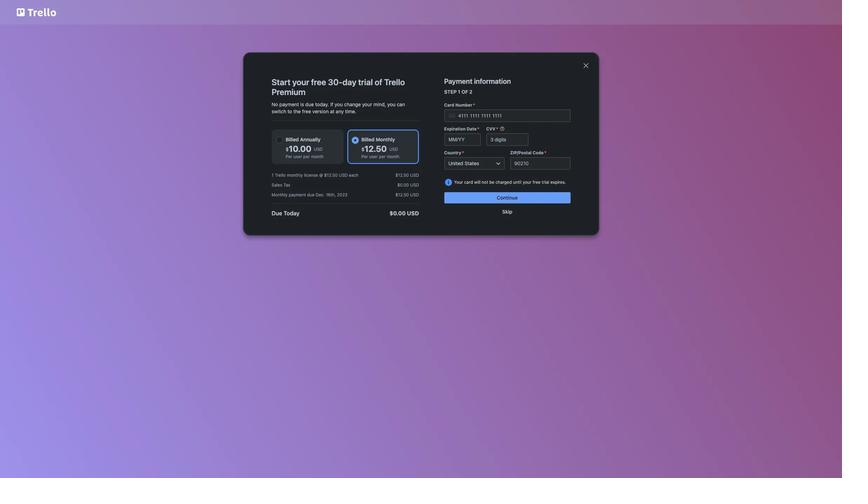 Task type: vqa. For each thing, say whether or not it's contained in the screenshot.
No members
no



Task type: locate. For each thing, give the bounding box(es) containing it.
0 vertical spatial trello
[[384, 77, 405, 87]]

*
[[473, 102, 475, 108], [477, 126, 479, 132], [496, 126, 498, 132], [462, 150, 464, 155], [544, 150, 547, 155]]

you
[[335, 101, 343, 107], [387, 101, 396, 107]]

2 billed from the left
[[361, 136, 375, 142]]

per for 12.50
[[379, 154, 386, 159]]

1 vertical spatial payment
[[289, 192, 306, 197]]

$12.50 usd for monthly payment due dec. 16th, 2023
[[396, 192, 419, 197]]

monthly down sales tax
[[272, 192, 288, 197]]

due
[[305, 101, 314, 107], [307, 192, 315, 197]]

0 vertical spatial $0.00 usd
[[397, 182, 419, 188]]

skip
[[502, 209, 512, 215]]

1
[[458, 89, 460, 95], [272, 173, 274, 178]]

1 billed from the left
[[286, 136, 299, 142]]

monthly
[[376, 136, 395, 142], [272, 192, 288, 197]]

0 vertical spatial free
[[311, 77, 326, 87]]

annually
[[300, 136, 321, 142]]

1 vertical spatial of
[[462, 89, 468, 95]]

* right country
[[462, 150, 464, 155]]

due right is
[[305, 101, 314, 107]]

1 horizontal spatial billed
[[361, 136, 375, 142]]

* right code
[[544, 150, 547, 155]]

$0.00 usd
[[397, 182, 419, 188], [390, 210, 419, 216]]

billed up 10.00
[[286, 136, 299, 142]]

1 per from the left
[[286, 154, 292, 159]]

version
[[312, 108, 329, 114]]

$0.00 usd for due today
[[390, 210, 419, 216]]

payment up to
[[279, 101, 299, 107]]

today.
[[315, 101, 329, 107]]

0 vertical spatial $12.50 usd
[[396, 173, 419, 178]]

of up mind,
[[375, 77, 382, 87]]

billed
[[286, 136, 299, 142], [361, 136, 375, 142]]

1 inside payment information step 1 of 2
[[458, 89, 460, 95]]

2 user from the left
[[369, 154, 378, 159]]

any
[[336, 108, 344, 114]]

0 vertical spatial of
[[375, 77, 382, 87]]

per down 10.00
[[286, 154, 292, 159]]

payment inside no payment is due today. if you change your mind, you can switch to the free version at any time.
[[279, 101, 299, 107]]

0 horizontal spatial billed
[[286, 136, 299, 142]]

trial inside the start your free 30-day trial of trello premium
[[358, 77, 373, 87]]

of inside the start your free 30-day trial of trello premium
[[375, 77, 382, 87]]

2 $12.50 usd from the top
[[396, 192, 419, 197]]

per inside $ 12.50 usd per user per month
[[361, 154, 368, 159]]

your right start
[[292, 77, 309, 87]]

* for zip/postal code *
[[544, 150, 547, 155]]

be
[[489, 180, 494, 185]]

expiration
[[444, 126, 466, 132]]

$12.50
[[324, 173, 338, 178], [396, 173, 409, 178], [396, 192, 409, 197]]

$12.50 for 2023
[[396, 192, 409, 197]]

* right number on the top right
[[473, 102, 475, 108]]

per inside $ 10.00 usd per user per month
[[286, 154, 292, 159]]

month inside $ 10.00 usd per user per month
[[311, 154, 324, 159]]

due inside no payment is due today. if you change your mind, you can switch to the free version at any time.
[[305, 101, 314, 107]]

payment
[[279, 101, 299, 107], [289, 192, 306, 197]]

$0.00
[[397, 182, 409, 188], [390, 210, 406, 216]]

country
[[444, 150, 461, 155]]

1 horizontal spatial user
[[369, 154, 378, 159]]

1 user from the left
[[294, 154, 302, 159]]

cvv
[[486, 126, 496, 132]]

of left 2
[[462, 89, 468, 95]]

your inside the start your free 30-day trial of trello premium
[[292, 77, 309, 87]]

0 horizontal spatial you
[[335, 101, 343, 107]]

expiration date *
[[444, 126, 479, 132]]

trial left expires.
[[542, 180, 549, 185]]

0 horizontal spatial your
[[292, 77, 309, 87]]

$ down "billed monthly" on the top left of page
[[361, 146, 365, 152]]

monthly up $ 12.50 usd per user per month
[[376, 136, 395, 142]]

your
[[454, 180, 463, 185]]

month down "billed monthly" on the top left of page
[[387, 154, 400, 159]]

0 vertical spatial payment
[[279, 101, 299, 107]]

at
[[330, 108, 335, 114]]

trial right day
[[358, 77, 373, 87]]

user down 10.00
[[294, 154, 302, 159]]

0 horizontal spatial per
[[286, 154, 292, 159]]

1 horizontal spatial of
[[462, 89, 468, 95]]

per
[[303, 154, 310, 159], [379, 154, 386, 159]]

1 horizontal spatial your
[[362, 101, 372, 107]]

per down 12.50 on the left
[[379, 154, 386, 159]]

per down 12.50 on the left
[[361, 154, 368, 159]]

your right "until"
[[523, 180, 532, 185]]

1 horizontal spatial per
[[361, 154, 368, 159]]

0 vertical spatial $0.00
[[397, 182, 409, 188]]

* left the "open cvv tooltip" icon
[[496, 126, 498, 132]]

month for 12.50
[[387, 154, 400, 159]]

2 per from the left
[[379, 154, 386, 159]]

until
[[513, 180, 522, 185]]

1 vertical spatial 1
[[272, 173, 274, 178]]

$12.50 usd for 1 trello monthly license @ $12.50 usd each
[[396, 173, 419, 178]]

1 month from the left
[[311, 154, 324, 159]]

billed monthly
[[361, 136, 395, 142]]

will
[[474, 180, 481, 185]]

trello up sales tax
[[275, 173, 286, 178]]

$ down billed annually
[[286, 146, 289, 152]]

trello
[[384, 77, 405, 87], [275, 173, 286, 178]]

united states
[[448, 160, 479, 166]]

month
[[311, 154, 324, 159], [387, 154, 400, 159]]

1 horizontal spatial per
[[379, 154, 386, 159]]

$
[[286, 146, 289, 152], [361, 146, 365, 152]]

dec.
[[316, 192, 325, 197]]

1 vertical spatial monthly
[[272, 192, 288, 197]]

1 horizontal spatial monthly
[[376, 136, 395, 142]]

1 $ from the left
[[286, 146, 289, 152]]

user down 12.50 on the left
[[369, 154, 378, 159]]

zip/postal
[[510, 150, 532, 155]]

$12.50 usd
[[396, 173, 419, 178], [396, 192, 419, 197]]

2 per from the left
[[361, 154, 368, 159]]

payment for no
[[279, 101, 299, 107]]

your
[[292, 77, 309, 87], [362, 101, 372, 107], [523, 180, 532, 185]]

zip/postal code *
[[510, 150, 547, 155]]

per inside $ 12.50 usd per user per month
[[379, 154, 386, 159]]

$ inside $ 12.50 usd per user per month
[[361, 146, 365, 152]]

free left 30-
[[311, 77, 326, 87]]

month inside $ 12.50 usd per user per month
[[387, 154, 400, 159]]

1 vertical spatial trial
[[542, 180, 549, 185]]

step
[[444, 89, 457, 95]]

free down is
[[302, 108, 311, 114]]

2 you from the left
[[387, 101, 396, 107]]

month down annually
[[311, 154, 324, 159]]

premium
[[272, 87, 306, 97]]

close image
[[582, 61, 590, 70]]

sales tax
[[272, 182, 290, 188]]

user inside $ 12.50 usd per user per month
[[369, 154, 378, 159]]

you left can
[[387, 101, 396, 107]]

$ inside $ 10.00 usd per user per month
[[286, 146, 289, 152]]

2 month from the left
[[387, 154, 400, 159]]

* right date
[[477, 126, 479, 132]]

if
[[330, 101, 333, 107]]

@
[[319, 173, 323, 178]]

trial
[[358, 77, 373, 87], [542, 180, 549, 185]]

1 $12.50 usd from the top
[[396, 173, 419, 178]]

0 vertical spatial due
[[305, 101, 314, 107]]

1 vertical spatial $0.00
[[390, 210, 406, 216]]

1 right step
[[458, 89, 460, 95]]

1 vertical spatial your
[[362, 101, 372, 107]]

your left mind,
[[362, 101, 372, 107]]

your card will not be charged until your free trial expires.
[[454, 180, 566, 185]]

change
[[344, 101, 361, 107]]

12.50
[[365, 144, 387, 154]]

1 horizontal spatial 1
[[458, 89, 460, 95]]

1 vertical spatial free
[[302, 108, 311, 114]]

2 vertical spatial free
[[533, 180, 541, 185]]

0 horizontal spatial user
[[294, 154, 302, 159]]

user inside $ 10.00 usd per user per month
[[294, 154, 302, 159]]

0 horizontal spatial trial
[[358, 77, 373, 87]]

1 horizontal spatial month
[[387, 154, 400, 159]]

billed up 12.50 on the left
[[361, 136, 375, 142]]

monthly payment due dec. 16th, 2023
[[272, 192, 348, 197]]

1 vertical spatial $12.50 usd
[[396, 192, 419, 197]]

per
[[286, 154, 292, 159], [361, 154, 368, 159]]

0 horizontal spatial per
[[303, 154, 310, 159]]

tax
[[284, 182, 290, 188]]

2 $ from the left
[[361, 146, 365, 152]]

no
[[272, 101, 278, 107]]

of
[[375, 77, 382, 87], [462, 89, 468, 95]]

payment down tax
[[289, 192, 306, 197]]

of inside payment information step 1 of 2
[[462, 89, 468, 95]]

0 vertical spatial 1
[[458, 89, 460, 95]]

2 horizontal spatial your
[[523, 180, 532, 185]]

1 horizontal spatial trello
[[384, 77, 405, 87]]

due
[[272, 210, 282, 216]]

trello up can
[[384, 77, 405, 87]]

0 horizontal spatial trello
[[275, 173, 286, 178]]

free down 90210 text box
[[533, 180, 541, 185]]

per inside $ 10.00 usd per user per month
[[303, 154, 310, 159]]

per down 10.00
[[303, 154, 310, 159]]

due left dec.
[[307, 192, 315, 197]]

user
[[294, 154, 302, 159], [369, 154, 378, 159]]

free
[[311, 77, 326, 87], [302, 108, 311, 114], [533, 180, 541, 185]]

today
[[284, 210, 300, 216]]

continue button
[[444, 192, 571, 203]]

1 up sales
[[272, 173, 274, 178]]

1 vertical spatial $0.00 usd
[[390, 210, 419, 216]]

0 horizontal spatial month
[[311, 154, 324, 159]]

switch
[[272, 108, 286, 114]]

0 horizontal spatial $
[[286, 146, 289, 152]]

1 horizontal spatial you
[[387, 101, 396, 107]]

1 horizontal spatial $
[[361, 146, 365, 152]]

0 vertical spatial trial
[[358, 77, 373, 87]]

0 vertical spatial your
[[292, 77, 309, 87]]

2 vertical spatial your
[[523, 180, 532, 185]]

usd
[[314, 147, 323, 152], [389, 147, 398, 152], [339, 173, 348, 178], [410, 173, 419, 178], [410, 182, 419, 188], [410, 192, 419, 197], [407, 210, 419, 216]]

free inside the start your free 30-day trial of trello premium
[[311, 77, 326, 87]]

day
[[342, 77, 356, 87]]

you right "if"
[[335, 101, 343, 107]]

monthly
[[287, 173, 303, 178]]

$0.00 for tax
[[397, 182, 409, 188]]

0 horizontal spatial of
[[375, 77, 382, 87]]

1 vertical spatial trello
[[275, 173, 286, 178]]

1 per from the left
[[303, 154, 310, 159]]



Task type: describe. For each thing, give the bounding box(es) containing it.
start
[[272, 77, 291, 87]]

expires.
[[551, 180, 566, 185]]

month for 10.00
[[311, 154, 324, 159]]

usd inside $ 12.50 usd per user per month
[[389, 147, 398, 152]]

1 trello monthly license @ $12.50 usd each
[[272, 173, 358, 178]]

* for expiration date *
[[477, 126, 479, 132]]

$ for 10.00
[[286, 146, 289, 152]]

card
[[444, 102, 454, 108]]

$12.50 for $12.50
[[396, 173, 409, 178]]

card number *
[[444, 102, 475, 108]]

card
[[464, 180, 473, 185]]

usd inside $ 10.00 usd per user per month
[[314, 147, 323, 152]]

states
[[465, 160, 479, 166]]

the
[[293, 108, 301, 114]]

can
[[397, 101, 405, 107]]

per for 10.00
[[303, 154, 310, 159]]

number
[[455, 102, 472, 108]]

skip button
[[444, 206, 571, 217]]

is
[[300, 101, 304, 107]]

90210 text field
[[510, 157, 571, 170]]

code
[[533, 150, 544, 155]]

$0.00 usd for sales tax
[[397, 182, 419, 188]]

billed for 12.50
[[361, 136, 375, 142]]

$ 12.50 usd per user per month
[[361, 144, 400, 159]]

0 vertical spatial monthly
[[376, 136, 395, 142]]

* for card number *
[[473, 102, 475, 108]]

free inside no payment is due today. if you change your mind, you can switch to the free version at any time.
[[302, 108, 311, 114]]

sales
[[272, 182, 282, 188]]

$ 10.00 usd per user per month
[[286, 144, 324, 159]]

1 vertical spatial due
[[307, 192, 315, 197]]

due today
[[272, 210, 300, 216]]

each
[[349, 173, 358, 178]]

information
[[474, 77, 511, 85]]

16th,
[[326, 192, 336, 197]]

per for 12.50
[[361, 154, 368, 159]]

not
[[482, 180, 488, 185]]

billed for 10.00
[[286, 136, 299, 142]]

10.00
[[289, 144, 311, 154]]

license
[[304, 173, 318, 178]]

per for 10.00
[[286, 154, 292, 159]]

payment for monthly
[[289, 192, 306, 197]]

2023
[[337, 192, 348, 197]]

trello inside the start your free 30-day trial of trello premium
[[384, 77, 405, 87]]

mind,
[[374, 101, 386, 107]]

country *
[[444, 150, 464, 155]]

continue
[[497, 195, 518, 201]]

payment information step 1 of 2
[[444, 77, 511, 95]]

$ for 12.50
[[361, 146, 365, 152]]

to
[[288, 108, 292, 114]]

trello image
[[15, 4, 58, 20]]

open cvv tooltip image
[[500, 126, 505, 131]]

start your free 30-day trial of trello premium
[[272, 77, 405, 97]]

0 horizontal spatial monthly
[[272, 192, 288, 197]]

0 horizontal spatial 1
[[272, 173, 274, 178]]

$0.00 for today
[[390, 210, 406, 216]]

1 horizontal spatial trial
[[542, 180, 549, 185]]

billed annually
[[286, 136, 321, 142]]

united
[[448, 160, 463, 166]]

2
[[470, 89, 473, 95]]

cvv *
[[486, 126, 498, 132]]

30-
[[328, 77, 342, 87]]

user for 10.00
[[294, 154, 302, 159]]

your inside no payment is due today. if you change your mind, you can switch to the free version at any time.
[[362, 101, 372, 107]]

user for 12.50
[[369, 154, 378, 159]]

1 you from the left
[[335, 101, 343, 107]]

no payment is due today. if you change your mind, you can switch to the free version at any time.
[[272, 101, 405, 114]]

time.
[[345, 108, 356, 114]]

date
[[467, 126, 477, 132]]

charged
[[496, 180, 512, 185]]

payment
[[444, 77, 473, 85]]



